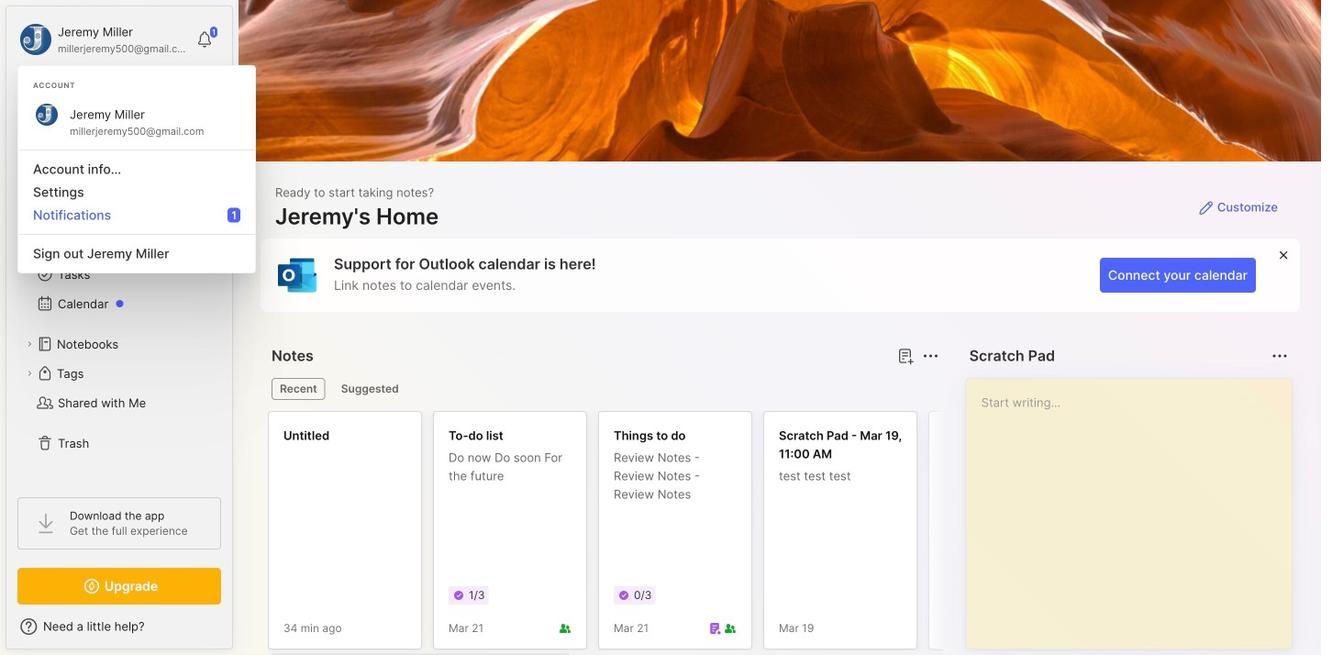 Task type: describe. For each thing, give the bounding box(es) containing it.
more actions image
[[1270, 345, 1292, 367]]

WHAT'S NEW field
[[6, 612, 232, 642]]

expand notebooks image
[[24, 339, 35, 350]]

main element
[[0, 0, 239, 655]]

2 tab from the left
[[333, 378, 407, 400]]



Task type: locate. For each thing, give the bounding box(es) containing it.
tab list
[[272, 378, 937, 400]]

tree
[[6, 179, 232, 481]]

1 tab from the left
[[272, 378, 326, 400]]

none search field inside main element
[[50, 91, 197, 113]]

expand tags image
[[24, 368, 35, 379]]

click to collapse image
[[232, 622, 246, 644]]

Account field
[[17, 21, 187, 58]]

Search text field
[[50, 94, 197, 111]]

tab
[[272, 378, 326, 400], [333, 378, 407, 400]]

dropdown list menu
[[18, 142, 255, 265]]

None search field
[[50, 91, 197, 113]]

row group
[[268, 411, 1322, 655]]

More actions field
[[1268, 343, 1294, 369]]

Start writing… text field
[[982, 379, 1292, 634]]

0 horizontal spatial tab
[[272, 378, 326, 400]]

tree inside main element
[[6, 179, 232, 481]]

1 horizontal spatial tab
[[333, 378, 407, 400]]



Task type: vqa. For each thing, say whether or not it's contained in the screenshot.
rightmost tab
yes



